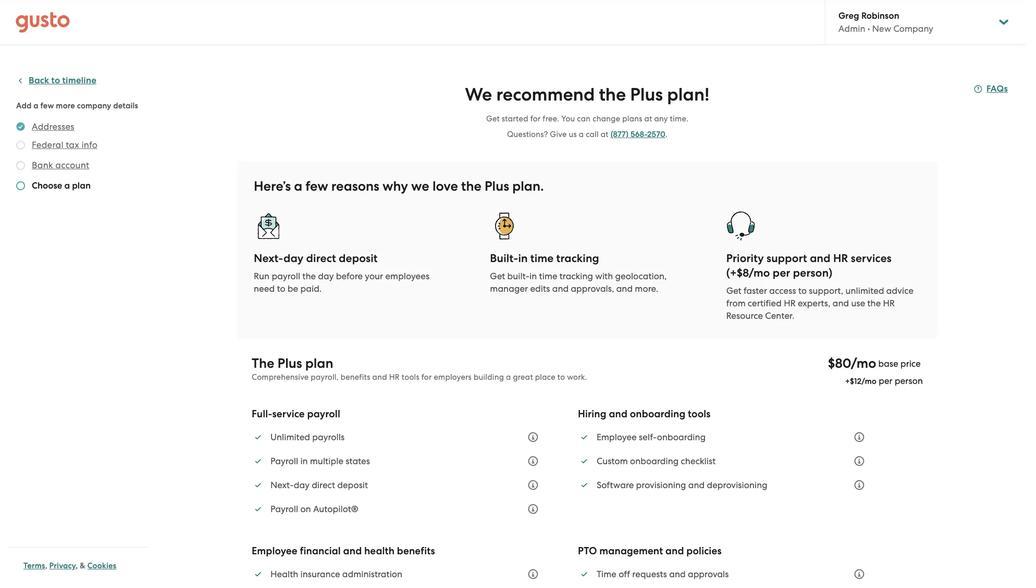 Task type: describe. For each thing, give the bounding box(es) containing it.
benefits inside the 'the plus plan comprehensive payroll, benefits and hr tools for employers building a great place to work.'
[[341, 373, 371, 382]]

health insurance administration
[[271, 570, 403, 580]]

here's
[[254, 178, 291, 195]]

a for choose a plan
[[64, 180, 70, 191]]

0 vertical spatial direct
[[306, 252, 336, 265]]

autopilot®
[[313, 504, 359, 515]]

hiring and onboarding tools
[[578, 408, 711, 420]]

1 vertical spatial payroll
[[307, 408, 341, 420]]

provisioning
[[637, 480, 687, 491]]

experts,
[[798, 298, 831, 309]]

advice
[[887, 286, 914, 296]]

privacy link
[[49, 562, 76, 571]]

info
[[82, 140, 98, 150]]

payroll in multiple states
[[271, 456, 370, 467]]

greg
[[839, 10, 860, 21]]

federal
[[32, 140, 64, 150]]

questions? give us a call at (877) 568-2570 .
[[507, 130, 668, 139]]

1 vertical spatial next-day direct deposit
[[271, 480, 368, 491]]

plans
[[623, 114, 643, 124]]

bank account
[[32, 160, 89, 171]]

insurance
[[301, 570, 340, 580]]

0 vertical spatial time
[[531, 252, 554, 265]]

we
[[412, 178, 430, 195]]

administration
[[342, 570, 403, 580]]

choose a plan
[[32, 180, 91, 191]]

and inside the 'the plus plan comprehensive payroll, benefits and hr tools for employers building a great place to work.'
[[373, 373, 387, 382]]

&
[[80, 562, 86, 571]]

edits
[[531, 284, 550, 294]]

company
[[894, 23, 934, 34]]

2 vertical spatial day
[[294, 480, 310, 491]]

bank
[[32, 160, 53, 171]]

+$ 12 /mo per person
[[846, 376, 924, 387]]

to inside button
[[51, 75, 60, 86]]

employers
[[434, 373, 472, 382]]

home image
[[16, 12, 70, 33]]

details
[[113, 101, 138, 111]]

2 check image from the top
[[16, 181, 25, 190]]

hiring
[[578, 408, 607, 420]]

approvals,
[[571, 284, 615, 294]]

onboarding for self-
[[657, 432, 706, 443]]

privacy
[[49, 562, 76, 571]]

time.
[[670, 114, 689, 124]]

terms link
[[23, 562, 45, 571]]

1 horizontal spatial at
[[645, 114, 653, 124]]

management
[[600, 546, 663, 558]]

in for payroll in multiple states
[[301, 456, 308, 467]]

payrolls
[[313, 432, 345, 443]]

the plus plan comprehensive payroll, benefits and hr tools for employers building a great place to work.
[[252, 356, 588, 382]]

list for full-service payroll
[[252, 426, 545, 521]]

price
[[901, 359, 922, 369]]

checklist
[[681, 456, 716, 467]]

the right love in the top left of the page
[[462, 178, 482, 195]]

for inside the 'the plus plan comprehensive payroll, benefits and hr tools for employers building a great place to work.'
[[422, 373, 432, 382]]

a for here's a few reasons why we love the plus plan.
[[294, 178, 303, 195]]

policies
[[687, 546, 722, 558]]

0 horizontal spatial at
[[601, 130, 609, 139]]

change
[[593, 114, 621, 124]]

base
[[879, 359, 899, 369]]

company
[[77, 101, 111, 111]]

in inside get built-in time tracking with geolocation, manager edits and approvals, and more.
[[530, 271, 537, 282]]

deprovisioning
[[707, 480, 768, 491]]

back
[[29, 75, 49, 86]]

love
[[433, 178, 458, 195]]

a right us
[[579, 130, 584, 139]]

support,
[[810, 286, 844, 296]]

reasons
[[332, 178, 380, 195]]

run
[[254, 271, 270, 282]]

us
[[569, 130, 577, 139]]

resource
[[727, 311, 764, 321]]

we
[[465, 84, 492, 105]]

next- inside list
[[271, 480, 294, 491]]

0 vertical spatial day
[[284, 252, 304, 265]]

(877) 568-2570 link
[[611, 130, 666, 139]]

+$
[[846, 377, 855, 386]]

the inside run payroll the day before your employees need to be paid.
[[303, 271, 316, 282]]

back to timeline
[[29, 75, 96, 86]]

addresses button
[[32, 120, 74, 133]]

certified
[[748, 298, 782, 309]]

why
[[383, 178, 408, 195]]

few for more
[[40, 101, 54, 111]]

onboarding for and
[[630, 408, 686, 420]]

call
[[586, 130, 599, 139]]

/mo for 12
[[862, 377, 877, 386]]

unlimited
[[271, 432, 310, 443]]

plan for a
[[72, 180, 91, 191]]

we recommend the plus plan!
[[465, 84, 710, 105]]

(+$8/mo
[[727, 266, 771, 280]]

more.
[[635, 284, 659, 294]]

per inside priority support and hr services (+$8/mo per person)
[[773, 266, 791, 280]]

choose
[[32, 180, 62, 191]]

get built-in time tracking with geolocation, manager edits and approvals, and more.
[[490, 271, 667, 294]]

few for reasons
[[306, 178, 328, 195]]

be
[[288, 284, 298, 294]]

568-
[[631, 130, 648, 139]]

services
[[851, 252, 892, 265]]

with
[[596, 271, 613, 282]]

federal tax info button
[[32, 139, 98, 151]]

geolocation,
[[616, 271, 667, 282]]

built-
[[490, 252, 519, 265]]

in for built-in time tracking
[[519, 252, 528, 265]]

add
[[16, 101, 32, 111]]

plan for plus
[[305, 356, 334, 372]]

0 vertical spatial next-
[[254, 252, 284, 265]]

hr inside priority support and hr services (+$8/mo per person)
[[834, 252, 849, 265]]



Task type: vqa. For each thing, say whether or not it's contained in the screenshot.


Task type: locate. For each thing, give the bounding box(es) containing it.
deposit up before
[[339, 252, 378, 265]]

payroll
[[272, 271, 300, 282], [307, 408, 341, 420]]

few left the more
[[40, 101, 54, 111]]

get up manager
[[490, 271, 506, 282]]

check image
[[16, 161, 25, 170]]

few
[[40, 101, 54, 111], [306, 178, 328, 195]]

payroll up payrolls
[[307, 408, 341, 420]]

0 horizontal spatial payroll
[[272, 271, 300, 282]]

for
[[531, 114, 541, 124], [422, 373, 432, 382]]

work.
[[567, 373, 588, 382]]

plan inside choose a plan list
[[72, 180, 91, 191]]

payroll on autopilot®
[[271, 504, 359, 515]]

to inside run payroll the day before your employees need to be paid.
[[277, 284, 286, 294]]

service
[[272, 408, 305, 420]]

1 vertical spatial onboarding
[[657, 432, 706, 443]]

in up edits
[[530, 271, 537, 282]]

a
[[34, 101, 39, 111], [579, 130, 584, 139], [294, 178, 303, 195], [64, 180, 70, 191], [506, 373, 511, 382]]

0 vertical spatial in
[[519, 252, 528, 265]]

a left great
[[506, 373, 511, 382]]

the
[[252, 356, 275, 372]]

plus up comprehensive
[[278, 356, 302, 372]]

benefits right 'health'
[[397, 546, 435, 558]]

1 vertical spatial day
[[318, 271, 334, 282]]

onboarding up employee self-onboarding
[[630, 408, 686, 420]]

0 horizontal spatial ,
[[45, 562, 47, 571]]

0 horizontal spatial list
[[252, 426, 545, 521]]

pto management and policies
[[578, 546, 722, 558]]

deposit down states
[[338, 480, 368, 491]]

next-day direct deposit down payroll in multiple states
[[271, 480, 368, 491]]

next- up run
[[254, 252, 284, 265]]

1 vertical spatial next-
[[271, 480, 294, 491]]

your
[[365, 271, 383, 282]]

onboarding
[[630, 408, 686, 420], [657, 432, 706, 443], [630, 456, 679, 467]]

plan.
[[513, 178, 544, 195]]

1 horizontal spatial per
[[879, 376, 893, 387]]

0 vertical spatial for
[[531, 114, 541, 124]]

0 horizontal spatial plan
[[72, 180, 91, 191]]

1 horizontal spatial benefits
[[397, 546, 435, 558]]

check image down circle check image
[[16, 141, 25, 150]]

admin
[[839, 23, 866, 34]]

2 vertical spatial get
[[727, 286, 742, 296]]

the down unlimited in the right of the page
[[868, 298, 882, 309]]

1 vertical spatial employee
[[252, 546, 298, 558]]

manager
[[490, 284, 528, 294]]

0 vertical spatial at
[[645, 114, 653, 124]]

support
[[767, 252, 808, 265]]

day inside run payroll the day before your employees need to be paid.
[[318, 271, 334, 282]]

1 horizontal spatial tools
[[688, 408, 711, 420]]

few left reasons
[[306, 178, 328, 195]]

a right add
[[34, 101, 39, 111]]

80
[[836, 356, 852, 372]]

1 list from the left
[[252, 426, 545, 521]]

and inside get faster access to support, unlimited advice from certified hr experts, and use the hr resource center.
[[833, 298, 850, 309]]

at left any
[[645, 114, 653, 124]]

direct inside list
[[312, 480, 335, 491]]

2 payroll from the top
[[271, 504, 298, 515]]

per down the base at right bottom
[[879, 376, 893, 387]]

per
[[773, 266, 791, 280], [879, 376, 893, 387]]

$
[[829, 356, 836, 372]]

next-day direct deposit
[[254, 252, 378, 265], [271, 480, 368, 491]]

per down support
[[773, 266, 791, 280]]

/mo up '12'
[[852, 356, 877, 372]]

self-
[[639, 432, 657, 443]]

day up be
[[284, 252, 304, 265]]

get inside get faster access to support, unlimited advice from certified hr experts, and use the hr resource center.
[[727, 286, 742, 296]]

1 vertical spatial at
[[601, 130, 609, 139]]

multiple
[[310, 456, 344, 467]]

list for hiring and onboarding tools
[[578, 426, 871, 497]]

1 horizontal spatial employee
[[597, 432, 637, 443]]

direct down payroll in multiple states
[[312, 480, 335, 491]]

choose a plan list
[[16, 120, 144, 195]]

access
[[770, 286, 797, 296]]

•
[[868, 23, 871, 34]]

approvals
[[688, 570, 729, 580]]

onboarding down employee self-onboarding
[[630, 456, 679, 467]]

/mo for 80
[[852, 356, 877, 372]]

and inside priority support and hr services (+$8/mo per person)
[[810, 252, 831, 265]]

1 vertical spatial in
[[530, 271, 537, 282]]

0 vertical spatial next-day direct deposit
[[254, 252, 378, 265]]

payroll,
[[311, 373, 339, 382]]

/mo inside +$ 12 /mo per person
[[862, 377, 877, 386]]

a right here's
[[294, 178, 303, 195]]

health
[[365, 546, 395, 558]]

1 vertical spatial check image
[[16, 181, 25, 190]]

day up on
[[294, 480, 310, 491]]

payroll inside run payroll the day before your employees need to be paid.
[[272, 271, 300, 282]]

building
[[474, 373, 504, 382]]

faster
[[744, 286, 768, 296]]

built-in time tracking
[[490, 252, 600, 265]]

2 vertical spatial plus
[[278, 356, 302, 372]]

deposit
[[339, 252, 378, 265], [338, 480, 368, 491]]

tools up 'checklist'
[[688, 408, 711, 420]]

0 vertical spatial deposit
[[339, 252, 378, 265]]

plus left plan.
[[485, 178, 510, 195]]

0 vertical spatial employee
[[597, 432, 637, 443]]

2 vertical spatial in
[[301, 456, 308, 467]]

2 vertical spatial onboarding
[[630, 456, 679, 467]]

0 vertical spatial /mo
[[852, 356, 877, 372]]

from
[[727, 298, 746, 309]]

new
[[873, 23, 892, 34]]

0 vertical spatial tools
[[402, 373, 420, 382]]

unlimited
[[846, 286, 885, 296]]

0 vertical spatial get
[[487, 114, 500, 124]]

2 list from the left
[[578, 426, 871, 497]]

0 horizontal spatial employee
[[252, 546, 298, 558]]

priority support and hr services (+$8/mo per person)
[[727, 252, 892, 280]]

1 horizontal spatial ,
[[76, 562, 78, 571]]

employee for employee self-onboarding
[[597, 432, 637, 443]]

get for priority support and hr services (+$8/mo per person)
[[727, 286, 742, 296]]

payroll for payroll in multiple states
[[271, 456, 298, 467]]

0 horizontal spatial few
[[40, 101, 54, 111]]

cookies button
[[87, 560, 116, 573]]

0 vertical spatial payroll
[[271, 456, 298, 467]]

payroll
[[271, 456, 298, 467], [271, 504, 298, 515]]

plan!
[[668, 84, 710, 105]]

0 vertical spatial per
[[773, 266, 791, 280]]

to inside get faster access to support, unlimited advice from certified hr experts, and use the hr resource center.
[[799, 286, 807, 296]]

pto
[[578, 546, 598, 558]]

1 horizontal spatial payroll
[[307, 408, 341, 420]]

direct up run payroll the day before your employees need to be paid.
[[306, 252, 336, 265]]

next- up payroll on autopilot®
[[271, 480, 294, 491]]

1 , from the left
[[45, 562, 47, 571]]

0 horizontal spatial in
[[301, 456, 308, 467]]

employee up health
[[252, 546, 298, 558]]

employee financial and health benefits
[[252, 546, 435, 558]]

plan up payroll,
[[305, 356, 334, 372]]

off
[[619, 570, 631, 580]]

get left started
[[487, 114, 500, 124]]

requests
[[633, 570, 668, 580]]

1 vertical spatial deposit
[[338, 480, 368, 491]]

terms , privacy , & cookies
[[23, 562, 116, 571]]

robinson
[[862, 10, 900, 21]]

get for built-in time tracking
[[490, 271, 506, 282]]

payroll up be
[[272, 271, 300, 282]]

1 vertical spatial for
[[422, 373, 432, 382]]

the up change
[[599, 84, 626, 105]]

0 horizontal spatial plus
[[278, 356, 302, 372]]

1 horizontal spatial plus
[[485, 178, 510, 195]]

get up from
[[727, 286, 742, 296]]

in left multiple
[[301, 456, 308, 467]]

tracking up approvals,
[[560, 271, 594, 282]]

place
[[535, 373, 556, 382]]

1 horizontal spatial list
[[578, 426, 871, 497]]

for left free.
[[531, 114, 541, 124]]

more
[[56, 101, 75, 111]]

1 vertical spatial tools
[[688, 408, 711, 420]]

(877)
[[611, 130, 629, 139]]

1 vertical spatial benefits
[[397, 546, 435, 558]]

list containing unlimited payrolls
[[252, 426, 545, 521]]

get inside get built-in time tracking with geolocation, manager edits and approvals, and more.
[[490, 271, 506, 282]]

2 horizontal spatial plus
[[631, 84, 663, 105]]

a for add a few more company details
[[34, 101, 39, 111]]

2 horizontal spatial in
[[530, 271, 537, 282]]

to up the experts,
[[799, 286, 807, 296]]

any
[[655, 114, 668, 124]]

time
[[531, 252, 554, 265], [540, 271, 558, 282]]

terms
[[23, 562, 45, 571]]

states
[[346, 456, 370, 467]]

in up built-
[[519, 252, 528, 265]]

a inside list
[[64, 180, 70, 191]]

1 vertical spatial /mo
[[862, 377, 877, 386]]

can
[[577, 114, 591, 124]]

financial
[[300, 546, 341, 558]]

recommend
[[497, 84, 595, 105]]

check image
[[16, 141, 25, 150], [16, 181, 25, 190]]

plan
[[72, 180, 91, 191], [305, 356, 334, 372]]

here's a few reasons why we love the plus plan.
[[254, 178, 544, 195]]

0 horizontal spatial tools
[[402, 373, 420, 382]]

plus up plans
[[631, 84, 663, 105]]

0 vertical spatial tracking
[[557, 252, 600, 265]]

free.
[[543, 114, 560, 124]]

plan inside the 'the plus plan comprehensive payroll, benefits and hr tools for employers building a great place to work.'
[[305, 356, 334, 372]]

0 vertical spatial few
[[40, 101, 54, 111]]

full-service payroll
[[252, 408, 341, 420]]

1 horizontal spatial for
[[531, 114, 541, 124]]

, left &
[[76, 562, 78, 571]]

tools inside the 'the plus plan comprehensive payroll, benefits and hr tools for employers building a great place to work.'
[[402, 373, 420, 382]]

0 vertical spatial check image
[[16, 141, 25, 150]]

1 vertical spatial direct
[[312, 480, 335, 491]]

tools left employers
[[402, 373, 420, 382]]

the inside get faster access to support, unlimited advice from certified hr experts, and use the hr resource center.
[[868, 298, 882, 309]]

hr inside the 'the plus plan comprehensive payroll, benefits and hr tools for employers building a great place to work.'
[[389, 373, 400, 382]]

faqs
[[987, 83, 1009, 94]]

employee up custom
[[597, 432, 637, 443]]

the
[[599, 84, 626, 105], [462, 178, 482, 195], [303, 271, 316, 282], [868, 298, 882, 309]]

, left privacy link
[[45, 562, 47, 571]]

1 horizontal spatial in
[[519, 252, 528, 265]]

faqs button
[[975, 83, 1009, 95]]

1 vertical spatial time
[[540, 271, 558, 282]]

circle check image
[[16, 120, 25, 133]]

account
[[55, 160, 89, 171]]

onboarding up 'checklist'
[[657, 432, 706, 443]]

,
[[45, 562, 47, 571], [76, 562, 78, 571]]

time inside get built-in time tracking with geolocation, manager edits and approvals, and more.
[[540, 271, 558, 282]]

1 payroll from the top
[[271, 456, 298, 467]]

started
[[502, 114, 529, 124]]

payroll down the unlimited
[[271, 456, 298, 467]]

day up paid.
[[318, 271, 334, 282]]

a right choose at the left top of the page
[[64, 180, 70, 191]]

0 vertical spatial benefits
[[341, 373, 371, 382]]

next-day direct deposit up paid.
[[254, 252, 378, 265]]

plus inside the 'the plus plan comprehensive payroll, benefits and hr tools for employers building a great place to work.'
[[278, 356, 302, 372]]

employee inside list
[[597, 432, 637, 443]]

to left be
[[277, 284, 286, 294]]

0 vertical spatial onboarding
[[630, 408, 686, 420]]

get faster access to support, unlimited advice from certified hr experts, and use the hr resource center.
[[727, 286, 914, 321]]

bank account button
[[32, 159, 89, 172]]

addresses
[[32, 122, 74, 132]]

paid.
[[301, 284, 322, 294]]

to right the back
[[51, 75, 60, 86]]

2570
[[648, 130, 666, 139]]

tracking inside get built-in time tracking with geolocation, manager edits and approvals, and more.
[[560, 271, 594, 282]]

payroll for payroll on autopilot®
[[271, 504, 298, 515]]

to left the work.
[[558, 373, 565, 382]]

1 vertical spatial plan
[[305, 356, 334, 372]]

1 vertical spatial get
[[490, 271, 506, 282]]

a inside the 'the plus plan comprehensive payroll, benefits and hr tools for employers building a great place to work.'
[[506, 373, 511, 382]]

custom
[[597, 456, 628, 467]]

employee for employee financial and health benefits
[[252, 546, 298, 558]]

time
[[597, 570, 617, 580]]

tracking up get built-in time tracking with geolocation, manager edits and approvals, and more.
[[557, 252, 600, 265]]

built-
[[508, 271, 530, 282]]

1 vertical spatial few
[[306, 178, 328, 195]]

list containing employee self-onboarding
[[578, 426, 871, 497]]

2 , from the left
[[76, 562, 78, 571]]

payroll left on
[[271, 504, 298, 515]]

great
[[513, 373, 533, 382]]

0 horizontal spatial benefits
[[341, 373, 371, 382]]

list
[[252, 426, 545, 521], [578, 426, 871, 497]]

priority
[[727, 252, 764, 265]]

0 horizontal spatial per
[[773, 266, 791, 280]]

plan down account
[[72, 180, 91, 191]]

0 horizontal spatial for
[[422, 373, 432, 382]]

0 vertical spatial payroll
[[272, 271, 300, 282]]

for left employers
[[422, 373, 432, 382]]

at right call
[[601, 130, 609, 139]]

benefits right payroll,
[[341, 373, 371, 382]]

0 vertical spatial plan
[[72, 180, 91, 191]]

1 vertical spatial per
[[879, 376, 893, 387]]

/mo down $ 80 /mo base price
[[862, 377, 877, 386]]

the up paid.
[[303, 271, 316, 282]]

1 vertical spatial tracking
[[560, 271, 594, 282]]

1 vertical spatial payroll
[[271, 504, 298, 515]]

1 check image from the top
[[16, 141, 25, 150]]

to inside the 'the plus plan comprehensive payroll, benefits and hr tools for employers building a great place to work.'
[[558, 373, 565, 382]]

1 horizontal spatial plan
[[305, 356, 334, 372]]

questions?
[[507, 130, 548, 139]]

0 vertical spatial plus
[[631, 84, 663, 105]]

1 vertical spatial plus
[[485, 178, 510, 195]]

greg robinson admin • new company
[[839, 10, 934, 34]]

comprehensive
[[252, 373, 309, 382]]

employee self-onboarding
[[597, 432, 706, 443]]

check image down check icon
[[16, 181, 25, 190]]

to
[[51, 75, 60, 86], [277, 284, 286, 294], [799, 286, 807, 296], [558, 373, 565, 382]]

1 horizontal spatial few
[[306, 178, 328, 195]]

full-
[[252, 408, 272, 420]]



